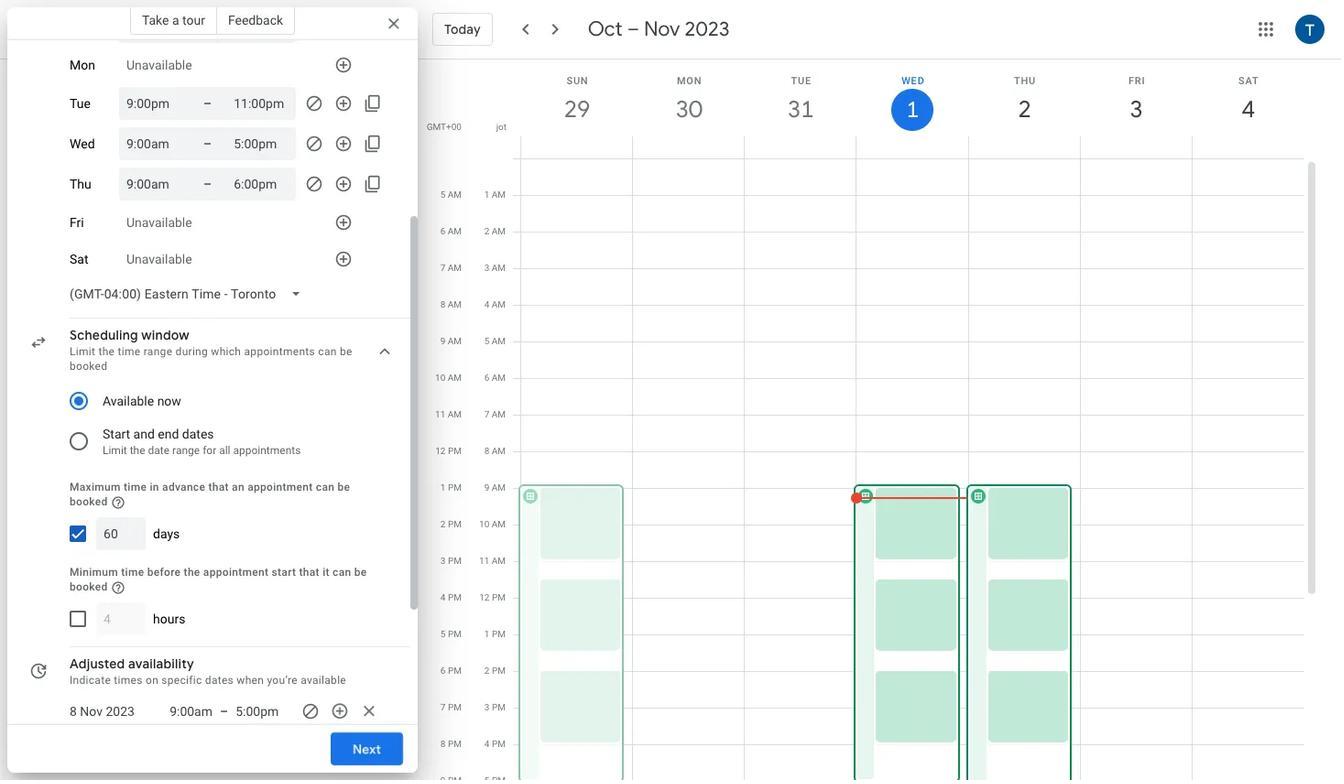 Task type: locate. For each thing, give the bounding box(es) containing it.
7
[[441, 263, 446, 273], [485, 410, 490, 420], [441, 703, 446, 713]]

1 vertical spatial time
[[124, 481, 147, 494]]

cell
[[519, 159, 634, 781], [634, 159, 745, 781], [745, 159, 857, 781], [851, 159, 969, 781], [967, 159, 1081, 781], [1081, 159, 1193, 781], [1193, 159, 1305, 781]]

5 am down 4 am
[[485, 336, 506, 346]]

can inside minimum time before the appointment start that it can be booked
[[333, 566, 351, 579]]

the inside scheduling window limit the time range during which appointments can be booked
[[99, 346, 115, 358]]

and
[[133, 427, 155, 442]]

appointments right which
[[244, 346, 315, 358]]

fri inside 3 column header
[[1129, 75, 1146, 87]]

5 left 1 am
[[441, 190, 446, 200]]

jot
[[496, 122, 507, 132]]

unavailable
[[126, 58, 192, 72], [126, 215, 192, 230], [126, 252, 192, 267]]

0 vertical spatial thu
[[1015, 75, 1037, 87]]

1 vertical spatial 5 am
[[485, 336, 506, 346]]

0 vertical spatial 7 am
[[441, 263, 462, 273]]

availability
[[128, 656, 194, 673]]

0 vertical spatial limit
[[70, 346, 96, 358]]

4 column header
[[1192, 60, 1305, 159]]

time down 'scheduling'
[[118, 346, 141, 358]]

2 vertical spatial the
[[184, 566, 200, 579]]

2 vertical spatial be
[[354, 566, 367, 579]]

that inside maximum time in advance that an appointment can be booked
[[209, 481, 229, 494]]

30 column header
[[633, 60, 745, 159]]

0 horizontal spatial 9
[[441, 336, 446, 346]]

sat up saturday, 4 november element
[[1239, 75, 1260, 87]]

fri
[[1129, 75, 1146, 87], [70, 215, 84, 230]]

tue for tue
[[70, 96, 91, 111]]

2 pm
[[441, 520, 462, 530], [485, 666, 506, 676]]

1 vertical spatial 9
[[485, 483, 490, 493]]

5 am
[[441, 190, 462, 200], [485, 336, 506, 346]]

3 inside fri 3
[[1130, 94, 1143, 125]]

1 booked from the top
[[70, 360, 108, 373]]

0 vertical spatial 5 am
[[441, 190, 462, 200]]

5 up 6 pm
[[441, 630, 446, 640]]

date
[[148, 445, 170, 457]]

– right a
[[203, 19, 212, 34]]

start
[[103, 427, 130, 442]]

the down and
[[130, 445, 145, 457]]

appointments right all at the left
[[233, 445, 301, 457]]

0 horizontal spatial 4 pm
[[441, 593, 462, 603]]

2 column header
[[968, 60, 1081, 159]]

can inside maximum time in advance that an appointment can be booked
[[316, 481, 335, 494]]

time inside maximum time in advance that an appointment can be booked
[[124, 481, 147, 494]]

thu left start time on thursdays text field
[[70, 177, 91, 192]]

the down 'scheduling'
[[99, 346, 115, 358]]

1 vertical spatial 6 am
[[485, 373, 506, 383]]

1 horizontal spatial 9
[[485, 483, 490, 493]]

5
[[441, 190, 446, 200], [485, 336, 490, 346], [441, 630, 446, 640]]

0 vertical spatial 11
[[435, 410, 446, 420]]

wed
[[902, 75, 925, 87], [70, 137, 95, 151]]

unavailable for fri
[[126, 215, 192, 230]]

scheduling
[[70, 327, 138, 344]]

0 vertical spatial the
[[99, 346, 115, 358]]

booked
[[70, 360, 108, 373], [70, 496, 108, 509], [70, 581, 108, 594]]

2 vertical spatial 8
[[441, 740, 446, 750]]

1 cell from the left
[[519, 159, 634, 781]]

3
[[1130, 94, 1143, 125], [485, 263, 490, 273], [441, 556, 446, 566], [485, 703, 490, 713]]

wed inside 1 column header
[[902, 75, 925, 87]]

appointments
[[244, 346, 315, 358], [233, 445, 301, 457]]

booked down minimum
[[70, 581, 108, 594]]

you're
[[267, 674, 298, 687]]

0 horizontal spatial 10 am
[[435, 373, 462, 383]]

None field
[[62, 278, 317, 311]]

1 horizontal spatial limit
[[103, 445, 127, 457]]

6 down 5 pm
[[441, 666, 446, 676]]

tour
[[182, 13, 205, 27]]

12
[[436, 446, 446, 456], [480, 593, 490, 603]]

sunday, 29 october element
[[556, 89, 599, 131]]

0 vertical spatial dates
[[182, 427, 214, 442]]

3 pm right "7 pm" at the left bottom of the page
[[485, 703, 506, 713]]

today
[[445, 21, 481, 38]]

range down window
[[144, 346, 173, 358]]

2 vertical spatial time
[[121, 566, 144, 579]]

– right oct on the left of the page
[[628, 16, 640, 42]]

0 vertical spatial 11 am
[[435, 410, 462, 420]]

0 vertical spatial 7
[[441, 263, 446, 273]]

tuesday, 31 october element
[[780, 89, 823, 131]]

wednesday, 1 november, today element
[[892, 89, 935, 131]]

thu
[[1015, 75, 1037, 87], [70, 177, 91, 192]]

sat inside "4" column header
[[1239, 75, 1260, 87]]

3 booked from the top
[[70, 581, 108, 594]]

time left in
[[124, 481, 147, 494]]

0 vertical spatial range
[[144, 346, 173, 358]]

dates
[[182, 427, 214, 442], [205, 674, 234, 687]]

4 pm right 8 pm
[[485, 740, 506, 750]]

End time on Thursdays text field
[[234, 173, 289, 195]]

thu for thu
[[70, 177, 91, 192]]

1 horizontal spatial 1 pm
[[485, 630, 506, 640]]

7 cell from the left
[[1193, 159, 1305, 781]]

0 vertical spatial 9
[[441, 336, 446, 346]]

that left it
[[299, 566, 320, 579]]

wed left start time on wednesdays text field
[[70, 137, 95, 151]]

limit down 'scheduling'
[[70, 346, 96, 358]]

1 vertical spatial 12
[[480, 593, 490, 603]]

8 pm
[[441, 740, 462, 750]]

2 vertical spatial booked
[[70, 581, 108, 594]]

option group containing available now
[[62, 381, 378, 462]]

7 pm
[[441, 703, 462, 713]]

1 vertical spatial appointments
[[233, 445, 301, 457]]

9
[[441, 336, 446, 346], [485, 483, 490, 493]]

1 horizontal spatial mon
[[677, 75, 702, 87]]

1 vertical spatial 11
[[479, 556, 490, 566]]

1 vertical spatial 2 pm
[[485, 666, 506, 676]]

Minimum amount of hours before the start of the appointment that it can be booked number field
[[104, 603, 138, 636]]

booked inside maximum time in advance that an appointment can be booked
[[70, 496, 108, 509]]

appointments inside scheduling window limit the time range during which appointments can be booked
[[244, 346, 315, 358]]

2 unavailable from the top
[[126, 215, 192, 230]]

8
[[441, 300, 446, 310], [485, 446, 490, 456], [441, 740, 446, 750]]

wed up wednesday, 1 november, today element
[[902, 75, 925, 87]]

4 inside sat 4
[[1242, 94, 1255, 125]]

29
[[563, 94, 589, 125]]

be inside minimum time before the appointment start that it can be booked
[[354, 566, 367, 579]]

tue left start time on tuesdays text field
[[70, 96, 91, 111]]

0 vertical spatial sat
[[1239, 75, 1260, 87]]

1 horizontal spatial 4 pm
[[485, 740, 506, 750]]

4 pm
[[441, 593, 462, 603], [485, 740, 506, 750]]

range left for
[[172, 445, 200, 457]]

time inside minimum time before the appointment start that it can be booked
[[121, 566, 144, 579]]

10
[[435, 373, 446, 383], [479, 520, 490, 530]]

0 vertical spatial that
[[209, 481, 229, 494]]

0 horizontal spatial 6 am
[[441, 226, 462, 236]]

0 horizontal spatial the
[[99, 346, 115, 358]]

before
[[147, 566, 181, 579]]

sat for sat
[[70, 252, 88, 267]]

11
[[435, 410, 446, 420], [479, 556, 490, 566]]

1 vertical spatial 7 am
[[485, 410, 506, 420]]

5 down 4 am
[[485, 336, 490, 346]]

range
[[144, 346, 173, 358], [172, 445, 200, 457]]

1 vertical spatial range
[[172, 445, 200, 457]]

0 vertical spatial 6 am
[[441, 226, 462, 236]]

it
[[323, 566, 330, 579]]

the
[[99, 346, 115, 358], [130, 445, 145, 457], [184, 566, 200, 579]]

booked inside scheduling window limit the time range during which appointments can be booked
[[70, 360, 108, 373]]

be inside scheduling window limit the time range during which appointments can be booked
[[340, 346, 353, 358]]

1 vertical spatial sat
[[70, 252, 88, 267]]

row
[[513, 159, 1305, 781]]

for
[[203, 445, 217, 457]]

1 vertical spatial 11 am
[[479, 556, 506, 566]]

sat up 'scheduling'
[[70, 252, 88, 267]]

1 horizontal spatial 12
[[480, 593, 490, 603]]

1 vertical spatial 3 pm
[[485, 703, 506, 713]]

11 am
[[435, 410, 462, 420], [479, 556, 506, 566]]

0 vertical spatial be
[[340, 346, 353, 358]]

the right "before"
[[184, 566, 200, 579]]

– left end time on tuesdays text field
[[203, 96, 212, 111]]

3 unavailable from the top
[[126, 252, 192, 267]]

tue up 31
[[792, 75, 812, 87]]

0 vertical spatial fri
[[1129, 75, 1146, 87]]

during
[[176, 346, 208, 358]]

thu inside 2 column header
[[1015, 75, 1037, 87]]

1 vertical spatial wed
[[70, 137, 95, 151]]

6 am
[[441, 226, 462, 236], [485, 373, 506, 383]]

30
[[675, 94, 701, 125]]

1 vertical spatial limit
[[103, 445, 127, 457]]

0 vertical spatial can
[[318, 346, 337, 358]]

grid
[[425, 60, 1320, 781]]

0 horizontal spatial 12 pm
[[436, 446, 462, 456]]

mon for mon 30
[[677, 75, 702, 87]]

0 vertical spatial 12
[[436, 446, 446, 456]]

9 am
[[441, 336, 462, 346], [485, 483, 506, 493]]

Date text field
[[70, 701, 135, 723]]

start and end dates limit the date range for all appointments
[[103, 427, 301, 457]]

be
[[340, 346, 353, 358], [338, 481, 350, 494], [354, 566, 367, 579]]

appointment left start
[[203, 566, 269, 579]]

scheduling window limit the time range during which appointments can be booked
[[70, 327, 353, 373]]

6 down 4 am
[[485, 373, 490, 383]]

can
[[318, 346, 337, 358], [316, 481, 335, 494], [333, 566, 351, 579]]

thu for thu 2
[[1015, 75, 1037, 87]]

6
[[441, 226, 446, 236], [485, 373, 490, 383], [441, 666, 446, 676]]

1 horizontal spatial thu
[[1015, 75, 1037, 87]]

10 am
[[435, 373, 462, 383], [479, 520, 506, 530]]

1 vertical spatial the
[[130, 445, 145, 457]]

appointment right an
[[248, 481, 313, 494]]

feedback
[[228, 13, 283, 27]]

1 horizontal spatial that
[[299, 566, 320, 579]]

1 vertical spatial thu
[[70, 177, 91, 192]]

6 left 2 am
[[441, 226, 446, 236]]

days
[[153, 527, 180, 542]]

booked down maximum at the left of page
[[70, 496, 108, 509]]

5 am left 1 am
[[441, 190, 462, 200]]

that left an
[[209, 481, 229, 494]]

1 vertical spatial unavailable
[[126, 215, 192, 230]]

mon
[[70, 58, 95, 72], [677, 75, 702, 87]]

fri 3
[[1129, 75, 1146, 125]]

Start time on Tuesdays text field
[[126, 93, 181, 115]]

appointment
[[248, 481, 313, 494], [203, 566, 269, 579]]

0 vertical spatial appointments
[[244, 346, 315, 358]]

6 am left 2 am
[[441, 226, 462, 236]]

2 booked from the top
[[70, 496, 108, 509]]

0 vertical spatial 5
[[441, 190, 446, 200]]

0 horizontal spatial mon
[[70, 58, 95, 72]]

0 vertical spatial 3 pm
[[441, 556, 462, 566]]

wed 1
[[902, 75, 925, 125]]

oct
[[588, 16, 623, 42]]

1 vertical spatial 12 pm
[[480, 593, 506, 603]]

which
[[211, 346, 241, 358]]

time left "before"
[[121, 566, 144, 579]]

dates left when
[[205, 674, 234, 687]]

wed for wed 1
[[902, 75, 925, 87]]

that inside minimum time before the appointment start that it can be booked
[[299, 566, 320, 579]]

2 vertical spatial unavailable
[[126, 252, 192, 267]]

31
[[787, 94, 813, 125]]

sat for sat 4
[[1239, 75, 1260, 87]]

4 pm up 5 pm
[[441, 593, 462, 603]]

limit down start
[[103, 445, 127, 457]]

dates up for
[[182, 427, 214, 442]]

0 horizontal spatial 10
[[435, 373, 446, 383]]

booked down 'scheduling'
[[70, 360, 108, 373]]

2023
[[685, 16, 730, 42]]

limit
[[70, 346, 96, 358], [103, 445, 127, 457]]

0 vertical spatial mon
[[70, 58, 95, 72]]

7 am
[[441, 263, 462, 273], [485, 410, 506, 420]]

sat 4
[[1239, 75, 1260, 125]]

times
[[114, 674, 143, 687]]

1 unavailable from the top
[[126, 58, 192, 72]]

1 horizontal spatial fri
[[1129, 75, 1146, 87]]

the inside minimum time before the appointment start that it can be booked
[[184, 566, 200, 579]]

0 vertical spatial booked
[[70, 360, 108, 373]]

1 horizontal spatial 5 am
[[485, 336, 506, 346]]

–
[[628, 16, 640, 42], [203, 19, 212, 34], [203, 96, 212, 111], [203, 137, 212, 151], [203, 177, 212, 192], [220, 705, 228, 719]]

sat
[[1239, 75, 1260, 87], [70, 252, 88, 267]]

Start time text field
[[161, 701, 213, 723]]

available
[[103, 394, 154, 409]]

0 vertical spatial unavailable
[[126, 58, 192, 72]]

1 horizontal spatial 2 pm
[[485, 666, 506, 676]]

1 vertical spatial mon
[[677, 75, 702, 87]]

3 column header
[[1080, 60, 1193, 159]]

0 vertical spatial 10
[[435, 373, 446, 383]]

0 horizontal spatial that
[[209, 481, 229, 494]]

1 horizontal spatial 11 am
[[479, 556, 506, 566]]

range inside start and end dates limit the date range for all appointments
[[172, 445, 200, 457]]

1 horizontal spatial tue
[[792, 75, 812, 87]]

3 pm up 5 pm
[[441, 556, 462, 566]]

3 pm
[[441, 556, 462, 566], [485, 703, 506, 713]]

6 am down 4 am
[[485, 373, 506, 383]]

1 vertical spatial 10 am
[[479, 520, 506, 530]]

1 column header
[[857, 60, 969, 159]]

tue inside tue 31
[[792, 75, 812, 87]]

1 vertical spatial appointment
[[203, 566, 269, 579]]

time inside scheduling window limit the time range during which appointments can be booked
[[118, 346, 141, 358]]

thu up thursday, 2 november element
[[1015, 75, 1037, 87]]

option group
[[62, 381, 378, 462]]

mon inside mon 30
[[677, 75, 702, 87]]

appointments inside start and end dates limit the date range for all appointments
[[233, 445, 301, 457]]

dates inside start and end dates limit the date range for all appointments
[[182, 427, 214, 442]]

0 vertical spatial time
[[118, 346, 141, 358]]

0 horizontal spatial tue
[[70, 96, 91, 111]]

8 am
[[441, 300, 462, 310], [485, 446, 506, 456]]

2 vertical spatial can
[[333, 566, 351, 579]]

tue for tue 31
[[792, 75, 812, 87]]

1 horizontal spatial 8 am
[[485, 446, 506, 456]]

2 inside thu 2
[[1018, 94, 1031, 125]]

oct – nov 2023
[[588, 16, 730, 42]]

End time text field
[[236, 701, 287, 723]]

available
[[301, 674, 346, 687]]

1 vertical spatial tue
[[70, 96, 91, 111]]

1 vertical spatial dates
[[205, 674, 234, 687]]

1 vertical spatial 9 am
[[485, 483, 506, 493]]

1 vertical spatial 5
[[485, 336, 490, 346]]



Task type: describe. For each thing, give the bounding box(es) containing it.
limit inside start and end dates limit the date range for all appointments
[[103, 445, 127, 457]]

– right start time text box
[[220, 705, 228, 719]]

– left end time on wednesdays text field
[[203, 137, 212, 151]]

take a tour button
[[130, 5, 217, 35]]

indicate
[[70, 674, 111, 687]]

the for time
[[184, 566, 200, 579]]

grid containing 29
[[425, 60, 1320, 781]]

nov
[[644, 16, 681, 42]]

1 vertical spatial 10
[[479, 520, 490, 530]]

minimum
[[70, 566, 118, 579]]

maximum time in advance that an appointment can be booked
[[70, 481, 350, 509]]

0 vertical spatial 10 am
[[435, 373, 462, 383]]

tue 31
[[787, 75, 813, 125]]

5 cell from the left
[[967, 159, 1081, 781]]

when
[[237, 674, 264, 687]]

an
[[232, 481, 245, 494]]

minimum time before the appointment start that it can be booked
[[70, 566, 367, 594]]

booked inside minimum time before the appointment start that it can be booked
[[70, 581, 108, 594]]

1 inside wed 1
[[906, 95, 919, 125]]

31 column header
[[745, 60, 857, 159]]

0 vertical spatial 4 pm
[[441, 593, 462, 603]]

Start time on Thursdays text field
[[126, 173, 181, 195]]

friday, 3 november element
[[1116, 89, 1158, 131]]

0 horizontal spatial 11 am
[[435, 410, 462, 420]]

all
[[219, 445, 231, 457]]

the for window
[[99, 346, 115, 358]]

unavailable for mon
[[126, 58, 192, 72]]

2 vertical spatial 5
[[441, 630, 446, 640]]

fri for fri
[[70, 215, 84, 230]]

0 horizontal spatial 5 am
[[441, 190, 462, 200]]

take
[[142, 13, 169, 27]]

thursday, 2 november element
[[1004, 89, 1046, 131]]

sun
[[567, 75, 589, 87]]

gmt+00
[[427, 122, 462, 132]]

1 vertical spatial 8
[[485, 446, 490, 456]]

4 am
[[485, 300, 506, 310]]

0 horizontal spatial 7 am
[[441, 263, 462, 273]]

0 vertical spatial 6
[[441, 226, 446, 236]]

adjusted availability indicate times on specific dates when you're available
[[70, 656, 346, 687]]

0 vertical spatial 8
[[441, 300, 446, 310]]

adjusted
[[70, 656, 125, 673]]

be inside maximum time in advance that an appointment can be booked
[[338, 481, 350, 494]]

4 cell from the left
[[851, 159, 969, 781]]

advance
[[162, 481, 206, 494]]

now
[[157, 394, 181, 409]]

unavailable for sat
[[126, 252, 192, 267]]

6 cell from the left
[[1081, 159, 1193, 781]]

2 vertical spatial 7
[[441, 703, 446, 713]]

3 am
[[485, 263, 506, 273]]

time for maximum
[[124, 481, 147, 494]]

wed for wed
[[70, 137, 95, 151]]

Start time on Wednesdays text field
[[126, 133, 181, 155]]

2 am
[[485, 226, 506, 236]]

0 horizontal spatial 3 pm
[[441, 556, 462, 566]]

dates inside adjusted availability indicate times on specific dates when you're available
[[205, 674, 234, 687]]

1 horizontal spatial 6 am
[[485, 373, 506, 383]]

1 horizontal spatial 10 am
[[479, 520, 506, 530]]

1 horizontal spatial 12 pm
[[480, 593, 506, 603]]

available now
[[103, 394, 181, 409]]

take a tour
[[142, 13, 205, 27]]

1 horizontal spatial 9 am
[[485, 483, 506, 493]]

thu 2
[[1015, 75, 1037, 125]]

the inside start and end dates limit the date range for all appointments
[[130, 445, 145, 457]]

hours
[[153, 612, 186, 627]]

0 horizontal spatial 12
[[436, 446, 446, 456]]

3 cell from the left
[[745, 159, 857, 781]]

in
[[150, 481, 159, 494]]

can inside scheduling window limit the time range during which appointments can be booked
[[318, 346, 337, 358]]

on
[[146, 674, 159, 687]]

End time on Wednesdays text field
[[234, 133, 289, 155]]

1 vertical spatial 7
[[485, 410, 490, 420]]

0 horizontal spatial 8 am
[[441, 300, 462, 310]]

a
[[172, 13, 179, 27]]

6 pm
[[441, 666, 462, 676]]

0 horizontal spatial 11
[[435, 410, 446, 420]]

appointment inside minimum time before the appointment start that it can be booked
[[203, 566, 269, 579]]

monday, 30 october element
[[668, 89, 711, 131]]

1 am
[[485, 190, 506, 200]]

1 vertical spatial 8 am
[[485, 446, 506, 456]]

0 horizontal spatial 2 pm
[[441, 520, 462, 530]]

next button
[[331, 728, 403, 772]]

feedback button
[[217, 5, 295, 35]]

0 horizontal spatial 1 pm
[[441, 483, 462, 493]]

– right start time on thursdays text field
[[203, 177, 212, 192]]

specific
[[162, 674, 202, 687]]

1 vertical spatial 6
[[485, 373, 490, 383]]

2 cell from the left
[[634, 159, 745, 781]]

Maximum days in advance that an appointment can be booked number field
[[104, 518, 138, 551]]

1 horizontal spatial 11
[[479, 556, 490, 566]]

time for minimum
[[121, 566, 144, 579]]

5 pm
[[441, 630, 462, 640]]

range inside scheduling window limit the time range during which appointments can be booked
[[144, 346, 173, 358]]

End time on Tuesdays text field
[[234, 93, 289, 115]]

2 vertical spatial 6
[[441, 666, 446, 676]]

29 column header
[[521, 60, 634, 159]]

mon for mon
[[70, 58, 95, 72]]

saturday, 4 november element
[[1228, 89, 1270, 131]]

maximum
[[70, 481, 121, 494]]

next
[[353, 742, 381, 758]]

start
[[272, 566, 296, 579]]

0 vertical spatial 12 pm
[[436, 446, 462, 456]]

mon 30
[[675, 75, 702, 125]]

limit inside scheduling window limit the time range during which appointments can be booked
[[70, 346, 96, 358]]

window
[[141, 327, 190, 344]]

fri for fri 3
[[1129, 75, 1146, 87]]

appointment inside maximum time in advance that an appointment can be booked
[[248, 481, 313, 494]]

end
[[158, 427, 179, 442]]

sun 29
[[563, 75, 589, 125]]

today button
[[433, 7, 493, 51]]

0 vertical spatial 9 am
[[441, 336, 462, 346]]

1 horizontal spatial 3 pm
[[485, 703, 506, 713]]



Task type: vqa. For each thing, say whether or not it's contained in the screenshot.
booked inside the Maximum time in advance that an appointment can be booked
yes



